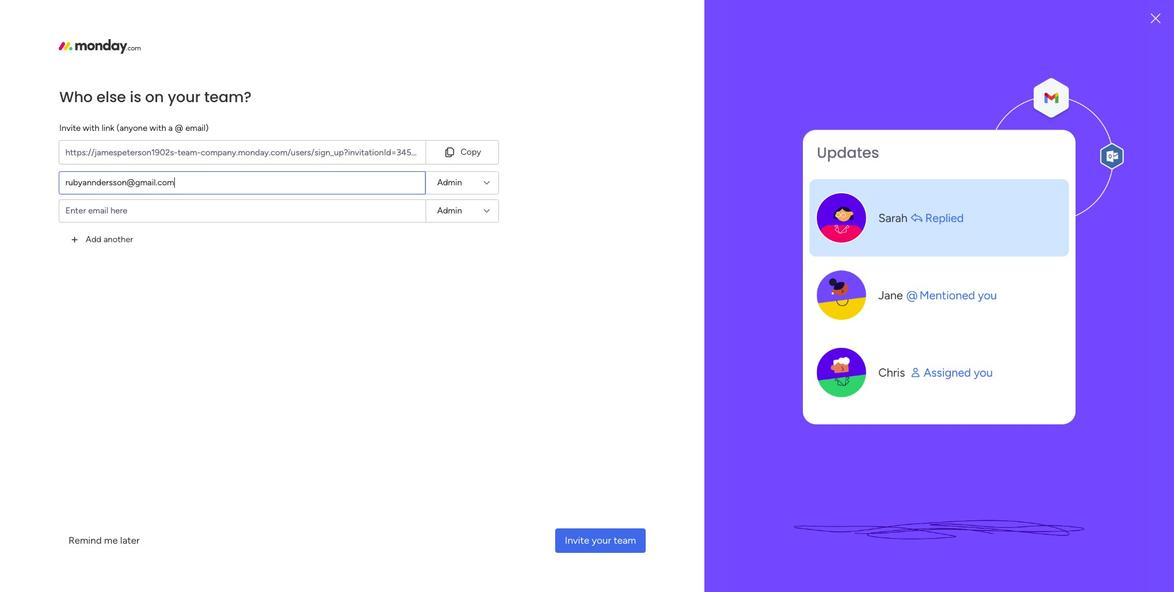 Task type: vqa. For each thing, say whether or not it's contained in the screenshot.
topmost "templates"
yes



Task type: describe. For each thing, give the bounding box(es) containing it.
install
[[967, 216, 991, 227]]

work for my
[[41, 87, 59, 97]]

create
[[110, 202, 134, 213]]

is for on
[[130, 87, 141, 107]]

logo image
[[59, 39, 141, 54]]

your left recent
[[279, 77, 299, 89]]

add
[[86, 234, 101, 244]]

circle o image
[[954, 217, 962, 227]]

explore templates button
[[943, 420, 1112, 444]]

→
[[761, 7, 770, 18]]

email)
[[185, 123, 209, 133]]

invite with link (anyone with a @ email)
[[59, 123, 209, 133]]

workflow
[[993, 384, 1034, 396]]

browse
[[14, 122, 42, 132]]

1 horizontal spatial workspaces
[[413, 77, 465, 89]]

add another
[[86, 234, 133, 244]]

copy button
[[426, 140, 499, 164]]

install our mobile app link
[[954, 215, 1120, 229]]

in inside boost your workflow in minutes with ready-made templates
[[1036, 384, 1044, 396]]

this
[[30, 189, 46, 199]]

made
[[972, 399, 996, 410]]

0 horizontal spatial with
[[83, 123, 100, 133]]

boost
[[943, 384, 969, 396]]

0 vertical spatial lottie animation element
[[590, 54, 934, 100]]

monday.com
[[1026, 515, 1076, 525]]

enable desktop notifications link
[[954, 168, 1120, 182]]

work for monday
[[99, 32, 121, 46]]

your
[[1006, 117, 1029, 131]]

your inside boost your workflow in minutes with ready-made templates
[[971, 384, 991, 396]]

quick search
[[1052, 71, 1110, 82]]

who else is on your team? dialog
[[0, 0, 1175, 592]]

invite team members (0/1) link
[[967, 184, 1120, 197]]

access
[[247, 77, 277, 89]]

click
[[740, 7, 759, 18]]

workspaces inside button
[[45, 122, 90, 132]]

and
[[394, 77, 410, 89]]

desktop
[[997, 169, 1031, 180]]

on
[[145, 87, 164, 107]]

1 vertical spatial profile
[[1010, 201, 1036, 212]]

enable desktop notifications
[[967, 169, 1087, 180]]

boards,
[[332, 77, 365, 89]]

register in one click →
[[677, 7, 770, 18]]

my work
[[27, 87, 59, 97]]

your right "on"
[[168, 87, 201, 107]]

complete your profile
[[954, 117, 1063, 131]]

explore templates
[[988, 426, 1067, 437]]

boost your workflow in minutes with ready-made templates
[[943, 384, 1103, 410]]

your inside invite your team button
[[592, 535, 612, 546]]

learn
[[984, 515, 1006, 525]]

0 vertical spatial in
[[713, 7, 720, 18]]

notifications
[[1033, 169, 1087, 180]]

quick
[[1052, 71, 1077, 82]]

explore
[[988, 426, 1021, 437]]

james peterson image
[[1140, 29, 1160, 49]]

admin for 2nd enter email here email field from the top of the who else is on your team? dialog
[[437, 205, 462, 216]]

app
[[1040, 216, 1058, 227]]

monday work management
[[54, 32, 190, 46]]

this
[[40, 202, 54, 213]]

0 vertical spatial workspace
[[48, 189, 89, 199]]

team?
[[204, 87, 252, 107]]

another
[[104, 234, 133, 244]]

search
[[1079, 71, 1110, 82]]

me
[[104, 535, 118, 546]]

is for empty.
[[91, 189, 97, 199]]

minutes
[[1046, 384, 1081, 396]]

Invite with link (anyone with a @ email) text field
[[59, 140, 426, 164]]

remind me later
[[69, 535, 140, 546]]

add another button
[[59, 227, 143, 252]]

ready-
[[943, 399, 972, 410]]

invite team members (0/1)
[[967, 185, 1076, 196]]

later
[[120, 535, 140, 546]]

content.
[[62, 216, 94, 226]]

register
[[677, 7, 711, 18]]

remind
[[69, 535, 102, 546]]

visited
[[291, 125, 325, 138]]

browse workspaces
[[14, 122, 90, 132]]



Task type: locate. For each thing, give the bounding box(es) containing it.
1 horizontal spatial invite
[[565, 535, 590, 546]]

work inside my work "button"
[[41, 87, 59, 97]]

invite left team at the right bottom
[[565, 535, 590, 546]]

1 enter email here email field from the top
[[59, 171, 426, 194]]

work right the my
[[41, 87, 59, 97]]

register in one click → link
[[677, 7, 770, 18]]

workspaces right and
[[413, 77, 465, 89]]

work right monday at the top left of page
[[99, 32, 121, 46]]

admin for first enter email here email field from the top
[[437, 177, 462, 188]]

1 vertical spatial in
[[1036, 384, 1044, 396]]

v2 bolt switch image
[[1041, 70, 1049, 84]]

else
[[96, 87, 126, 107]]

how
[[1008, 515, 1024, 525]]

0 horizontal spatial invite
[[59, 123, 81, 133]]

0 vertical spatial enter email here email field
[[59, 171, 426, 194]]

1 vertical spatial admin
[[437, 205, 462, 216]]

recently visited
[[243, 125, 325, 138]]

quickly
[[211, 77, 244, 89]]

is
[[130, 87, 141, 107], [91, 189, 97, 199]]

is inside this workspace is empty. join this workspace to create content.
[[91, 189, 97, 199]]

quick search button
[[1032, 65, 1120, 89]]

install our mobile app
[[967, 216, 1058, 227]]

2 admin from the top
[[437, 205, 462, 216]]

invite for invite your team
[[565, 535, 590, 546]]

team
[[992, 185, 1014, 196]]

copy
[[461, 147, 481, 157]]

your left team at the right bottom
[[592, 535, 612, 546]]

1 vertical spatial invite
[[967, 185, 990, 196]]

profile down invite team members (0/1)
[[1010, 201, 1036, 212]]

management
[[123, 32, 190, 46]]

workspace
[[48, 189, 89, 199], [56, 202, 97, 213]]

my work button
[[7, 82, 132, 102]]

1 vertical spatial lottie animation element
[[0, 469, 156, 592]]

monday
[[54, 32, 96, 46]]

is left "on"
[[130, 87, 141, 107]]

empty.
[[99, 189, 126, 199]]

inbox
[[367, 77, 392, 89]]

0 vertical spatial is
[[130, 87, 141, 107]]

0 vertical spatial complete
[[954, 117, 1004, 131]]

complete
[[954, 117, 1004, 131], [967, 201, 1007, 212]]

complete profile link
[[954, 199, 1120, 213]]

workspace up content.
[[56, 202, 97, 213]]

profile
[[1031, 117, 1063, 131], [1010, 201, 1036, 212]]

invite up search in workspace field
[[59, 123, 81, 133]]

circle o image left enable
[[954, 171, 962, 180]]

0 horizontal spatial lottie animation element
[[0, 469, 156, 592]]

with inside boost your workflow in minutes with ready-made templates
[[1084, 384, 1103, 396]]

invite for invite team members (0/1)
[[967, 185, 990, 196]]

workspace up this
[[48, 189, 89, 199]]

complete profile
[[967, 201, 1036, 212]]

1 admin from the top
[[437, 177, 462, 188]]

0 vertical spatial admin
[[437, 177, 462, 188]]

workspaces
[[413, 77, 465, 89], [45, 122, 90, 132]]

with right minutes
[[1084, 384, 1103, 396]]

(anyone
[[117, 123, 147, 133]]

1 vertical spatial work
[[41, 87, 59, 97]]

workspaces up search in workspace field
[[45, 122, 90, 132]]

circle o image
[[954, 171, 962, 180], [954, 202, 962, 211]]

is left empty.
[[91, 189, 97, 199]]

1 vertical spatial templates
[[1023, 426, 1067, 437]]

complete for complete your profile
[[954, 117, 1004, 131]]

with
[[83, 123, 100, 133], [150, 123, 166, 133], [1084, 384, 1103, 396]]

Search in workspace field
[[26, 146, 102, 160]]

1 horizontal spatial is
[[130, 87, 141, 107]]

with left 'a' in the left of the page
[[150, 123, 166, 133]]

circle o image inside enable desktop notifications link
[[954, 171, 962, 180]]

one
[[723, 7, 738, 18]]

enable
[[967, 169, 994, 180]]

0 vertical spatial profile
[[1031, 117, 1063, 131]]

2 horizontal spatial invite
[[967, 185, 990, 196]]

mobile
[[1011, 216, 1038, 227]]

who
[[59, 87, 93, 107]]

invite for invite with link (anyone with a @ email)
[[59, 123, 81, 133]]

0 vertical spatial circle o image
[[954, 171, 962, 180]]

recently
[[243, 125, 288, 138]]

work
[[99, 32, 121, 46], [41, 87, 59, 97]]

1 horizontal spatial lottie animation element
[[590, 54, 934, 100]]

complete for complete profile
[[967, 201, 1007, 212]]

0 vertical spatial invite
[[59, 123, 81, 133]]

lottie animation element
[[590, 54, 934, 100], [0, 469, 156, 592]]

0 vertical spatial work
[[99, 32, 121, 46]]

circle o image up circle o icon
[[954, 202, 962, 211]]

complete up install
[[967, 201, 1007, 212]]

0 horizontal spatial work
[[41, 87, 59, 97]]

my
[[27, 87, 39, 97]]

1 horizontal spatial work
[[99, 32, 121, 46]]

@
[[175, 123, 183, 133]]

1 horizontal spatial in
[[1036, 384, 1044, 396]]

remind me later button
[[59, 529, 150, 553]]

2 circle o image from the top
[[954, 202, 962, 211]]

getting started element
[[936, 488, 1120, 537]]

0 vertical spatial workspaces
[[413, 77, 465, 89]]

(0/1)
[[1057, 185, 1076, 196]]

2 enter email here email field from the top
[[59, 199, 426, 222]]

learn how monday.com works
[[984, 515, 1100, 525]]

in left minutes
[[1036, 384, 1044, 396]]

this workspace is empty. join this workspace to create content.
[[22, 189, 134, 226]]

link
[[102, 123, 114, 133]]

1 vertical spatial complete
[[967, 201, 1007, 212]]

circle o image for complete
[[954, 202, 962, 211]]

circle o image inside complete profile link
[[954, 202, 962, 211]]

1 circle o image from the top
[[954, 171, 962, 180]]

close recently visited image
[[226, 124, 240, 139]]

templates right the explore
[[1023, 426, 1067, 437]]

browse workspaces button
[[9, 117, 122, 137]]

0 horizontal spatial workspaces
[[45, 122, 90, 132]]

your
[[279, 77, 299, 89], [168, 87, 201, 107], [971, 384, 991, 396], [592, 535, 612, 546]]

who else is on your team?
[[59, 87, 252, 107]]

templates down workflow
[[999, 399, 1043, 410]]

0 horizontal spatial is
[[91, 189, 97, 199]]

1 vertical spatial workspace
[[56, 202, 97, 213]]

1 vertical spatial circle o image
[[954, 202, 962, 211]]

is inside dialog
[[130, 87, 141, 107]]

our
[[993, 216, 1008, 227]]

1 vertical spatial workspaces
[[45, 122, 90, 132]]

invite your team button
[[555, 529, 646, 553]]

circle o image for enable
[[954, 171, 962, 180]]

invite
[[59, 123, 81, 133], [967, 185, 990, 196], [565, 535, 590, 546]]

invite down enable
[[967, 185, 990, 196]]

invite your team image
[[729, 0, 1150, 592]]

1 horizontal spatial with
[[150, 123, 166, 133]]

members
[[1016, 185, 1054, 196]]

complete left your
[[954, 117, 1004, 131]]

1 vertical spatial is
[[91, 189, 97, 199]]

profile right your
[[1031, 117, 1063, 131]]

0 vertical spatial templates
[[999, 399, 1043, 410]]

templates inside 'button'
[[1023, 426, 1067, 437]]

Enter email here email field
[[59, 171, 426, 194], [59, 199, 426, 222]]

team
[[614, 535, 636, 546]]

templates inside boost your workflow in minutes with ready-made templates
[[999, 399, 1043, 410]]

in left one
[[713, 7, 720, 18]]

0 horizontal spatial in
[[713, 7, 720, 18]]

to
[[100, 202, 108, 213]]

templates
[[999, 399, 1043, 410], [1023, 426, 1067, 437]]

templates image image
[[947, 289, 1109, 373]]

join
[[22, 202, 38, 213]]

in
[[713, 7, 720, 18], [1036, 384, 1044, 396]]

dapulse x slim image
[[1101, 113, 1116, 128]]

works
[[1078, 515, 1100, 525]]

invite your team
[[565, 535, 636, 546]]

quickly access your recent boards, inbox and workspaces
[[211, 77, 465, 89]]

2 horizontal spatial with
[[1084, 384, 1103, 396]]

2 vertical spatial invite
[[565, 535, 590, 546]]

with left link
[[83, 123, 100, 133]]

close image
[[1150, 12, 1162, 24]]

your up made
[[971, 384, 991, 396]]

lottie animation image
[[0, 469, 156, 592]]

a
[[168, 123, 173, 133]]

recent
[[301, 77, 330, 89]]

1 vertical spatial enter email here email field
[[59, 199, 426, 222]]

invite inside button
[[565, 535, 590, 546]]



